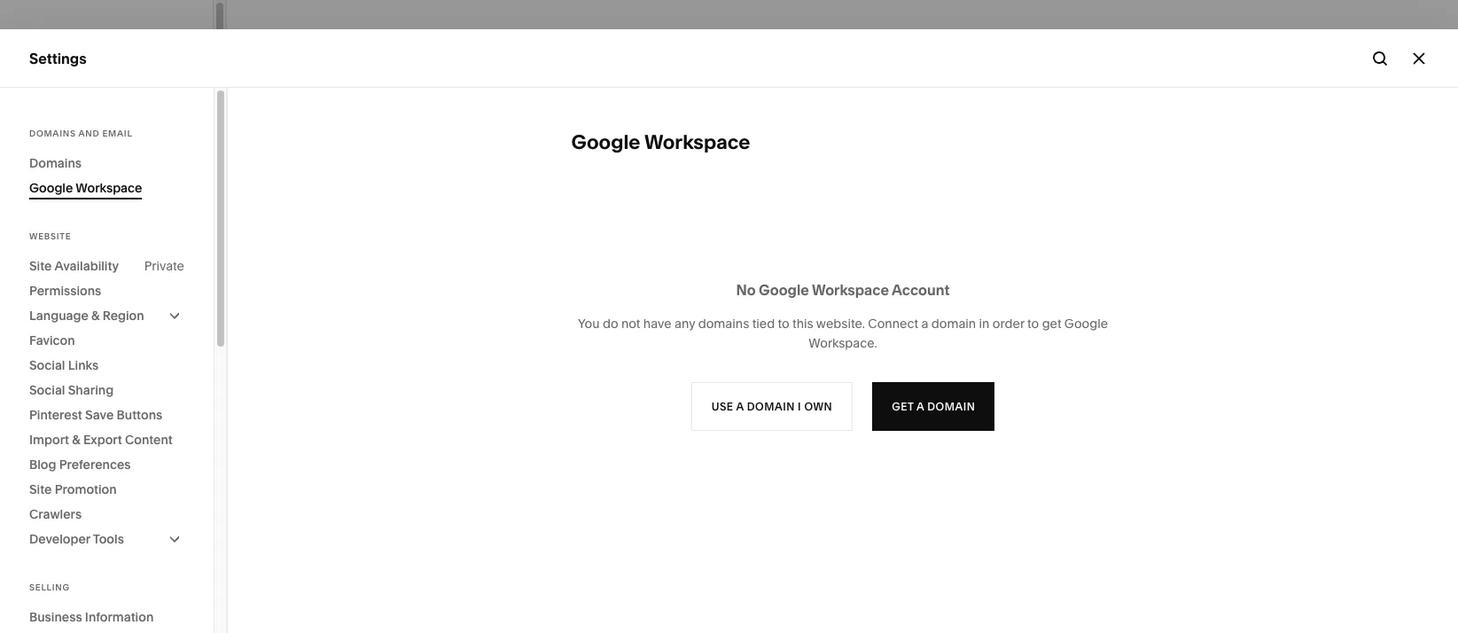 Task type: vqa. For each thing, say whether or not it's contained in the screenshot.
bottommost the Settings
yes



Task type: locate. For each thing, give the bounding box(es) containing it.
domains for domains
[[29, 155, 82, 171]]

google right get
[[1065, 316, 1109, 332]]

selling
[[29, 142, 75, 160], [39, 295, 79, 311], [29, 583, 70, 592]]

promotion
[[55, 481, 117, 497]]

0 vertical spatial website
[[29, 110, 85, 128]]

own
[[805, 400, 833, 413]]

social down "favicon"
[[29, 357, 65, 373]]

google right no
[[759, 281, 809, 299]]

domain right get
[[928, 400, 976, 413]]

pinterest
[[29, 407, 82, 423]]

1 horizontal spatial &
[[91, 308, 100, 324]]

selling link
[[29, 141, 184, 162]]

& inside favicon social links social sharing pinterest save buttons import & export content blog preferences site promotion crawlers
[[72, 432, 80, 448]]

selling up marketing
[[39, 295, 79, 311]]

domains
[[29, 129, 76, 138], [29, 155, 82, 171]]

settings
[[29, 49, 87, 67], [29, 484, 85, 502]]

products
[[579, 85, 633, 101], [39, 175, 92, 191]]

marketing link
[[29, 324, 184, 345]]

domain for use
[[747, 400, 795, 413]]

1 vertical spatial tools
[[93, 531, 124, 547]]

0 horizontal spatial to
[[778, 316, 790, 332]]

gift cards
[[465, 85, 524, 101]]

blog
[[29, 457, 56, 473]]

tools for developer tools
[[93, 531, 124, 547]]

0 vertical spatial site
[[29, 258, 52, 274]]

get a domain
[[892, 400, 976, 413]]

2 domains from the top
[[29, 155, 82, 171]]

website up domains and email
[[29, 110, 85, 128]]

cards
[[489, 85, 524, 101]]

crawlers
[[29, 506, 82, 522]]

i
[[798, 400, 802, 413]]

0 horizontal spatial products
[[39, 175, 92, 191]]

site availability
[[29, 258, 119, 274]]

private
[[144, 258, 184, 274]]

&
[[91, 308, 100, 324], [72, 432, 80, 448]]

to left this
[[778, 316, 790, 332]]

settings up crawlers
[[29, 484, 85, 502]]

2 a from the left
[[917, 400, 925, 413]]

preferences
[[59, 457, 131, 473]]

0 vertical spatial products
[[579, 85, 633, 101]]

1 horizontal spatial a
[[917, 400, 925, 413]]

social up the pinterest
[[29, 382, 65, 398]]

1 horizontal spatial workspace
[[645, 130, 751, 154]]

1 horizontal spatial domain
[[928, 400, 976, 413]]

tools
[[82, 295, 113, 311], [93, 531, 124, 547]]

1 to from the left
[[778, 316, 790, 332]]

acuity scheduling
[[29, 420, 152, 438]]

0 vertical spatial settings
[[29, 49, 87, 67]]

1 website from the top
[[29, 110, 85, 128]]

products up orders
[[39, 175, 92, 191]]

analytics link
[[29, 388, 184, 409]]

invoicing
[[39, 265, 93, 281]]

1 domain from the left
[[747, 400, 795, 413]]

social sharing link
[[29, 378, 184, 403]]

1 vertical spatial settings
[[29, 484, 85, 502]]

domain left i
[[747, 400, 795, 413]]

site down blog
[[29, 481, 52, 497]]

you do not have any domains tied to this website. connect a domain in order to get google workspace.
[[578, 316, 1109, 351]]

help
[[29, 516, 61, 534]]

products inside 'button'
[[579, 85, 633, 101]]

0 vertical spatial domains
[[29, 129, 76, 138]]

domain
[[747, 400, 795, 413], [928, 400, 976, 413]]

2 site from the top
[[29, 481, 52, 497]]

get
[[1042, 316, 1062, 332]]

tara
[[70, 574, 92, 587]]

1 domains from the top
[[29, 129, 76, 138]]

and
[[78, 129, 100, 138]]

digital products
[[538, 85, 633, 101]]

favicon link
[[29, 328, 184, 353]]

acuity
[[29, 420, 72, 438]]

site up the permissions
[[29, 258, 52, 274]]

website down orders
[[29, 231, 71, 241]]

services button
[[319, 68, 370, 117]]

1 vertical spatial workspace
[[76, 180, 142, 196]]

domain
[[932, 316, 977, 332]]

1 vertical spatial &
[[72, 432, 80, 448]]

google up orders
[[29, 180, 73, 196]]

domain inside button
[[928, 400, 976, 413]]

domains left and at the top left
[[29, 129, 76, 138]]

in
[[979, 316, 990, 332]]

developer tools link
[[29, 527, 184, 552]]

permissions
[[29, 283, 101, 299]]

asset
[[29, 452, 68, 470]]

crawlers link
[[29, 502, 184, 527]]

schultz
[[94, 574, 131, 587]]

2 settings from the top
[[29, 484, 85, 502]]

2 social from the top
[[29, 382, 65, 398]]

1 vertical spatial website
[[29, 231, 71, 241]]

workspace.
[[809, 335, 878, 351]]

a for get
[[917, 400, 925, 413]]

favicon social links social sharing pinterest save buttons import & export content blog preferences site promotion crawlers
[[29, 333, 173, 522]]

google workspace
[[572, 130, 751, 154], [29, 180, 142, 196]]

to
[[778, 316, 790, 332], [1028, 316, 1040, 332]]

language
[[29, 308, 89, 324]]

google down digital products
[[572, 130, 641, 154]]

social
[[29, 357, 65, 373], [29, 382, 65, 398]]

tied
[[753, 316, 775, 332]]

products right digital
[[579, 85, 633, 101]]

domain for get
[[928, 400, 976, 413]]

0 horizontal spatial a
[[736, 400, 744, 413]]

0 horizontal spatial domain
[[747, 400, 795, 413]]

selling up business
[[29, 583, 70, 592]]

site inside favicon social links social sharing pinterest save buttons import & export content blog preferences site promotion crawlers
[[29, 481, 52, 497]]

0 vertical spatial social
[[29, 357, 65, 373]]

1 vertical spatial products
[[39, 175, 92, 191]]

a right get
[[917, 400, 925, 413]]

add product
[[1337, 38, 1420, 51]]

0 horizontal spatial &
[[72, 432, 80, 448]]

tab list containing physical
[[256, 68, 1429, 117]]

1 vertical spatial google workspace
[[29, 180, 142, 196]]

to left get
[[1028, 316, 1040, 332]]

0 vertical spatial &
[[91, 308, 100, 324]]

domain inside "button"
[[747, 400, 795, 413]]

have
[[644, 316, 672, 332]]

settings up website link
[[29, 49, 87, 67]]

a right use
[[736, 400, 744, 413]]

1 horizontal spatial to
[[1028, 316, 1040, 332]]

2 vertical spatial workspace
[[812, 281, 889, 299]]

google inside you do not have any domains tied to this website. connect a domain in order to get google workspace.
[[1065, 316, 1109, 332]]

2 horizontal spatial workspace
[[812, 281, 889, 299]]

gift
[[465, 85, 486, 101]]

1 vertical spatial social
[[29, 382, 65, 398]]

physical button
[[256, 68, 305, 117]]

1 vertical spatial domains
[[29, 155, 82, 171]]

0 horizontal spatial google workspace
[[29, 180, 142, 196]]

1 horizontal spatial google workspace
[[572, 130, 751, 154]]

get a domain button
[[873, 382, 995, 431]]

selling down domains and email
[[29, 142, 75, 160]]

invoicing link
[[39, 258, 193, 288]]

scheduling
[[75, 420, 152, 438]]

tools inside selling tools link
[[82, 295, 113, 311]]

add product button
[[1328, 29, 1429, 61]]

1 vertical spatial site
[[29, 481, 52, 497]]

add
[[1337, 38, 1362, 51]]

2 domain from the left
[[928, 400, 976, 413]]

domains and email
[[29, 129, 133, 138]]

email
[[102, 129, 133, 138]]

tab list
[[256, 68, 1429, 117]]

1 horizontal spatial products
[[579, 85, 633, 101]]

downloads
[[384, 85, 450, 101]]

developer tools
[[29, 531, 124, 547]]

tara schultz button
[[27, 571, 184, 605]]

language & region
[[29, 308, 144, 324]]

tools inside developer tools dropdown button
[[93, 531, 124, 547]]

domains down domains and email
[[29, 155, 82, 171]]

2 website from the top
[[29, 231, 71, 241]]

blog preferences link
[[29, 452, 184, 477]]

0 vertical spatial tools
[[82, 295, 113, 311]]

1 a from the left
[[736, 400, 744, 413]]

a inside get a domain button
[[917, 400, 925, 413]]

0 horizontal spatial workspace
[[76, 180, 142, 196]]

account
[[892, 281, 950, 299]]

content
[[125, 432, 173, 448]]

a inside use a domain i own "button"
[[736, 400, 744, 413]]



Task type: describe. For each thing, give the bounding box(es) containing it.
region
[[103, 308, 144, 324]]

website.
[[816, 316, 865, 332]]

selling tools
[[39, 295, 113, 311]]

settings link
[[29, 483, 184, 505]]

asset library link
[[29, 451, 184, 473]]

1 social from the top
[[29, 357, 65, 373]]

save
[[85, 407, 114, 423]]

domains for domains and email
[[29, 129, 76, 138]]

product
[[1365, 38, 1420, 51]]

0 vertical spatial workspace
[[645, 130, 751, 154]]

use
[[712, 400, 734, 413]]

availability
[[54, 258, 119, 274]]

business
[[29, 609, 82, 625]]

import
[[29, 432, 69, 448]]

use a domain i own
[[712, 400, 833, 413]]

analytics
[[29, 388, 92, 406]]

website link
[[29, 109, 184, 130]]

this
[[793, 316, 814, 332]]

tools for selling tools
[[82, 295, 113, 311]]

import & export content link
[[29, 427, 184, 452]]

physical
[[256, 85, 305, 101]]

not
[[622, 316, 641, 332]]

information
[[85, 609, 154, 625]]

google workspace link
[[29, 176, 184, 200]]

orders link
[[39, 198, 193, 228]]

get
[[892, 400, 914, 413]]

0 vertical spatial google workspace
[[572, 130, 751, 154]]

favicon
[[29, 333, 75, 348]]

links
[[68, 357, 99, 373]]

2 vertical spatial selling
[[29, 583, 70, 592]]

permissions link
[[29, 278, 184, 303]]

& inside language & region dropdown button
[[91, 308, 100, 324]]

contacts link
[[29, 356, 184, 377]]

developer tools button
[[29, 527, 184, 552]]

language & region link
[[29, 303, 184, 328]]

pinterest save buttons link
[[29, 403, 184, 427]]

discounts
[[39, 235, 98, 251]]

tara schultz
[[70, 574, 131, 587]]

developer
[[29, 531, 90, 547]]

asset library
[[29, 452, 118, 470]]

digital products button
[[538, 68, 633, 117]]

selling tools link
[[39, 288, 193, 318]]

language & region button
[[29, 303, 184, 328]]

social links link
[[29, 353, 184, 378]]

1 site from the top
[[29, 258, 52, 274]]

1 settings from the top
[[29, 49, 87, 67]]

google inside google workspace link
[[29, 180, 73, 196]]

any
[[675, 316, 695, 332]]

do
[[603, 316, 619, 332]]

a
[[922, 316, 929, 332]]

no google workspace account
[[736, 281, 950, 299]]

export
[[83, 432, 122, 448]]

gift cards button
[[465, 68, 524, 117]]

domains link
[[29, 151, 184, 176]]

business information link
[[29, 605, 184, 630]]

downloads button
[[384, 68, 450, 117]]

digital
[[538, 85, 576, 101]]

domains
[[698, 316, 750, 332]]

connect
[[868, 316, 919, 332]]

order
[[993, 316, 1025, 332]]

library
[[71, 452, 118, 470]]

2 to from the left
[[1028, 316, 1040, 332]]

services
[[319, 85, 370, 101]]

a for use
[[736, 400, 744, 413]]

sharing
[[68, 382, 114, 398]]

acuity scheduling link
[[29, 419, 184, 441]]

0 vertical spatial selling
[[29, 142, 75, 160]]

products link
[[39, 168, 193, 198]]

you
[[578, 316, 600, 332]]

1 vertical spatial selling
[[39, 295, 79, 311]]

orders
[[39, 205, 80, 221]]



